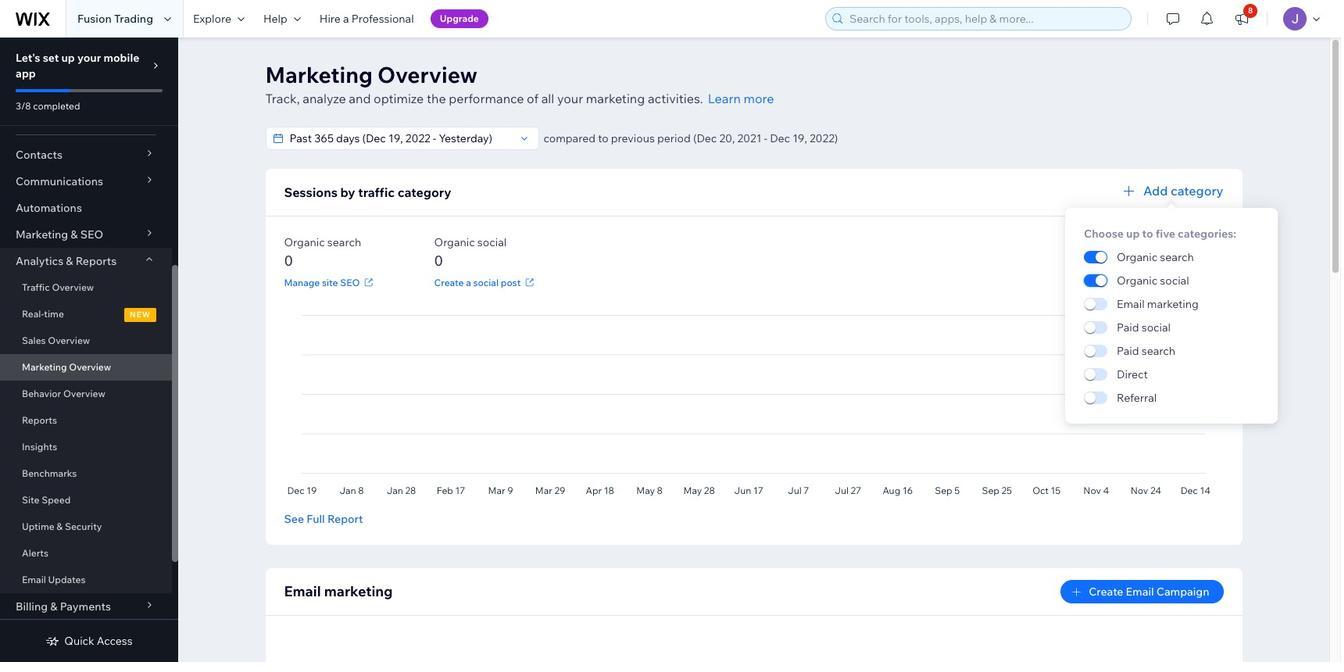 Task type: vqa. For each thing, say whether or not it's contained in the screenshot.
a associated with social
yes



Task type: describe. For each thing, give the bounding box(es) containing it.
real-time
[[22, 308, 64, 320]]

set
[[43, 51, 59, 65]]

previous
[[611, 131, 655, 145]]

new
[[130, 310, 151, 320]]

a for professional
[[343, 12, 349, 26]]

-
[[764, 131, 768, 145]]

seo for marketing & seo
[[80, 228, 103, 242]]

categories:
[[1179, 227, 1237, 241]]

8
[[1249, 5, 1254, 16]]

real-
[[22, 308, 44, 320]]

2 vertical spatial marketing
[[324, 583, 393, 601]]

let's set up your mobile app
[[16, 51, 139, 81]]

campaign
[[1157, 585, 1210, 599]]

alerts
[[22, 547, 48, 559]]

organic for organic social 0
[[434, 235, 475, 249]]

learn more link
[[708, 89, 775, 108]]

organic for organic search
[[1117, 250, 1158, 264]]

3/8 completed
[[16, 100, 80, 112]]

create email campaign
[[1089, 585, 1210, 599]]

overview for traffic overview
[[52, 282, 94, 293]]

create a social post link
[[434, 275, 537, 289]]

marketing overview link
[[0, 354, 172, 381]]

more
[[744, 91, 775, 106]]

1 vertical spatial marketing
[[1148, 297, 1199, 311]]

create email campaign button
[[1061, 580, 1224, 604]]

site
[[322, 276, 338, 288]]

billing & payments button
[[0, 594, 172, 620]]

uptime
[[22, 521, 54, 533]]

up inside let's set up your mobile app
[[61, 51, 75, 65]]

seo for manage site seo
[[340, 276, 360, 288]]

see full report
[[284, 512, 363, 526]]

uptime & security
[[22, 521, 102, 533]]

help button
[[254, 0, 310, 38]]

traffic overview link
[[0, 274, 172, 301]]

hire a professional
[[320, 12, 414, 26]]

optimize
[[374, 91, 424, 106]]

0 for organic search 0
[[284, 252, 293, 270]]

create for create a social post
[[434, 276, 464, 288]]

billing
[[16, 600, 48, 614]]

Search for tools, apps, help & more... field
[[845, 8, 1127, 30]]

2022)
[[810, 131, 839, 145]]

category inside button
[[1171, 183, 1224, 199]]

learn
[[708, 91, 741, 106]]

& for analytics
[[66, 254, 73, 268]]

performance
[[449, 91, 524, 106]]

updates
[[48, 574, 86, 586]]

email up the paid social
[[1117, 297, 1145, 311]]

8 button
[[1225, 0, 1260, 38]]

direct
[[1117, 368, 1149, 382]]

marketing for marketing overview track, analyze and optimize the performance of all your marketing activities. learn more
[[265, 61, 373, 88]]

hire
[[320, 12, 341, 26]]

organic for organic search 0
[[284, 235, 325, 249]]

quick access
[[64, 634, 133, 648]]

fusion
[[77, 12, 112, 26]]

create for create email campaign
[[1089, 585, 1124, 599]]

contacts button
[[0, 142, 172, 168]]

traffic
[[358, 185, 395, 200]]

0 vertical spatial email marketing
[[1117, 297, 1199, 311]]

overview for behavior overview
[[63, 388, 105, 400]]

sales overview link
[[0, 328, 172, 354]]

1 vertical spatial to
[[1143, 227, 1154, 241]]

& for marketing
[[71, 228, 78, 242]]

professional
[[352, 12, 414, 26]]

sales
[[22, 335, 46, 346]]

benchmarks
[[22, 468, 77, 479]]

activities.
[[648, 91, 704, 106]]

contacts
[[16, 148, 63, 162]]

fusion trading
[[77, 12, 153, 26]]

communications
[[16, 174, 103, 188]]

add category button
[[1121, 181, 1224, 200]]

email inside button
[[1127, 585, 1155, 599]]

organic for organic social
[[1117, 274, 1158, 288]]

automations
[[16, 201, 82, 215]]

insights link
[[0, 434, 172, 461]]

marketing overview
[[22, 361, 111, 373]]

manage site seo
[[284, 276, 360, 288]]

overview for marketing overview track, analyze and optimize the performance of all your marketing activities. learn more
[[378, 61, 478, 88]]

help
[[264, 12, 288, 26]]

traffic overview
[[22, 282, 94, 293]]

quick access button
[[46, 634, 133, 648]]

analytics
[[16, 254, 63, 268]]

full
[[307, 512, 325, 526]]

automations link
[[0, 195, 172, 221]]

reports link
[[0, 407, 172, 434]]

organic search 0
[[284, 235, 361, 270]]

search for organic search 0
[[328, 235, 361, 249]]

& for uptime
[[57, 521, 63, 533]]

reports inside dropdown button
[[76, 254, 117, 268]]

paid social
[[1117, 321, 1171, 335]]

a for social
[[466, 276, 471, 288]]

social for organic social 0
[[478, 235, 507, 249]]

paid for paid search
[[1117, 344, 1140, 358]]

all
[[542, 91, 555, 106]]

3/8
[[16, 100, 31, 112]]

access
[[97, 634, 133, 648]]

email updates link
[[0, 567, 172, 594]]

explore
[[193, 12, 231, 26]]

compared to previous period (dec 20, 2021 - dec 19, 2022)
[[544, 131, 839, 145]]

social for paid social
[[1142, 321, 1171, 335]]



Task type: locate. For each thing, give the bounding box(es) containing it.
organic search
[[1117, 250, 1195, 264]]

to left five
[[1143, 227, 1154, 241]]

0 inside organic social 0
[[434, 252, 443, 270]]

0 vertical spatial to
[[598, 131, 609, 145]]

& for billing
[[50, 600, 57, 614]]

0 vertical spatial marketing
[[586, 91, 645, 106]]

to
[[598, 131, 609, 145], [1143, 227, 1154, 241]]

post
[[501, 276, 521, 288]]

1 horizontal spatial category
[[1171, 183, 1224, 199]]

and
[[349, 91, 371, 106]]

your inside the marketing overview track, analyze and optimize the performance of all your marketing activities. learn more
[[557, 91, 584, 106]]

1 vertical spatial email marketing
[[284, 583, 393, 601]]

behavior overview
[[22, 388, 105, 400]]

1 horizontal spatial marketing
[[586, 91, 645, 106]]

email marketing down "organic social"
[[1117, 297, 1199, 311]]

social up paid search
[[1142, 321, 1171, 335]]

overview for sales overview
[[48, 335, 90, 346]]

email inside sidebar element
[[22, 574, 46, 586]]

& down 'marketing & seo'
[[66, 254, 73, 268]]

search down five
[[1161, 250, 1195, 264]]

2 paid from the top
[[1117, 344, 1140, 358]]

insights
[[22, 441, 57, 453]]

overview up marketing overview
[[48, 335, 90, 346]]

let's
[[16, 51, 40, 65]]

create left campaign
[[1089, 585, 1124, 599]]

organic up manage
[[284, 235, 325, 249]]

overview inside the marketing overview track, analyze and optimize the performance of all your marketing activities. learn more
[[378, 61, 478, 88]]

organic inside organic search 0
[[284, 235, 325, 249]]

0 horizontal spatial create
[[434, 276, 464, 288]]

create inside button
[[1089, 585, 1124, 599]]

report
[[328, 512, 363, 526]]

1 horizontal spatial a
[[466, 276, 471, 288]]

1 horizontal spatial create
[[1089, 585, 1124, 599]]

1 vertical spatial your
[[557, 91, 584, 106]]

1 horizontal spatial up
[[1127, 227, 1140, 241]]

1 0 from the left
[[284, 252, 293, 270]]

of
[[527, 91, 539, 106]]

0 vertical spatial create
[[434, 276, 464, 288]]

email marketing
[[1117, 297, 1199, 311], [284, 583, 393, 601]]

benchmarks link
[[0, 461, 172, 487]]

organic social
[[1117, 274, 1190, 288]]

organic down organic search
[[1117, 274, 1158, 288]]

1 vertical spatial seo
[[340, 276, 360, 288]]

paid for paid social
[[1117, 321, 1140, 335]]

marketing & seo button
[[0, 221, 172, 248]]

search for paid search
[[1142, 344, 1176, 358]]

0 horizontal spatial marketing
[[324, 583, 393, 601]]

choose up to five categories:
[[1085, 227, 1237, 241]]

marketing down the report
[[324, 583, 393, 601]]

email down see
[[284, 583, 321, 601]]

quick
[[64, 634, 94, 648]]

email down alerts
[[22, 574, 46, 586]]

sales overview
[[22, 335, 90, 346]]

0 horizontal spatial to
[[598, 131, 609, 145]]

manage site seo link
[[284, 275, 376, 289]]

email left campaign
[[1127, 585, 1155, 599]]

uptime & security link
[[0, 514, 172, 540]]

site speed link
[[0, 487, 172, 514]]

analytics & reports
[[16, 254, 117, 268]]

overview for marketing overview
[[69, 361, 111, 373]]

2 0 from the left
[[434, 252, 443, 270]]

0 up create a social post
[[434, 252, 443, 270]]

traffic
[[22, 282, 50, 293]]

your
[[77, 51, 101, 65], [557, 91, 584, 106]]

search for organic search
[[1161, 250, 1195, 264]]

see
[[284, 512, 304, 526]]

social down organic search
[[1161, 274, 1190, 288]]

0 horizontal spatial a
[[343, 12, 349, 26]]

& right uptime
[[57, 521, 63, 533]]

None field
[[285, 127, 515, 149]]

email updates
[[22, 574, 86, 586]]

marketing for marketing overview
[[22, 361, 67, 373]]

marketing for marketing & seo
[[16, 228, 68, 242]]

marketing inside the marketing overview track, analyze and optimize the performance of all your marketing activities. learn more
[[586, 91, 645, 106]]

add category
[[1144, 183, 1224, 199]]

0 vertical spatial up
[[61, 51, 75, 65]]

social inside organic social 0
[[478, 235, 507, 249]]

1 vertical spatial reports
[[22, 414, 57, 426]]

seo
[[80, 228, 103, 242], [340, 276, 360, 288]]

0 vertical spatial marketing
[[265, 61, 373, 88]]

communications button
[[0, 168, 172, 195]]

speed
[[42, 494, 71, 506]]

19,
[[793, 131, 808, 145]]

dec
[[770, 131, 791, 145]]

marketing up the 'behavior'
[[22, 361, 67, 373]]

referral
[[1117, 391, 1158, 405]]

overview down sales overview link
[[69, 361, 111, 373]]

billing & payments
[[16, 600, 111, 614]]

a down organic social 0
[[466, 276, 471, 288]]

1 vertical spatial paid
[[1117, 344, 1140, 358]]

category
[[1171, 183, 1224, 199], [398, 185, 452, 200]]

up right choose
[[1127, 227, 1140, 241]]

marketing up previous
[[586, 91, 645, 106]]

analytics & reports button
[[0, 248, 172, 274]]

marketing inside marketing overview link
[[22, 361, 67, 373]]

completed
[[33, 100, 80, 112]]

overview up the
[[378, 61, 478, 88]]

behavior overview link
[[0, 381, 172, 407]]

search inside organic search 0
[[328, 235, 361, 249]]

2 vertical spatial search
[[1142, 344, 1176, 358]]

reports up insights
[[22, 414, 57, 426]]

search
[[328, 235, 361, 249], [1161, 250, 1195, 264], [1142, 344, 1176, 358]]

compared
[[544, 131, 596, 145]]

category right add
[[1171, 183, 1224, 199]]

1 horizontal spatial reports
[[76, 254, 117, 268]]

social left post
[[473, 276, 499, 288]]

up right set
[[61, 51, 75, 65]]

1 paid from the top
[[1117, 321, 1140, 335]]

marketing down "organic social"
[[1148, 297, 1199, 311]]

category right traffic
[[398, 185, 452, 200]]

search up manage site seo link
[[328, 235, 361, 249]]

2 vertical spatial marketing
[[22, 361, 67, 373]]

0 horizontal spatial seo
[[80, 228, 103, 242]]

seo down automations link
[[80, 228, 103, 242]]

marketing up "analyze"
[[265, 61, 373, 88]]

create
[[434, 276, 464, 288], [1089, 585, 1124, 599]]

paid up paid search
[[1117, 321, 1140, 335]]

20,
[[720, 131, 735, 145]]

see full report button
[[284, 512, 363, 526]]

choose
[[1085, 227, 1124, 241]]

1 horizontal spatial to
[[1143, 227, 1154, 241]]

your right all
[[557, 91, 584, 106]]

upgrade button
[[431, 9, 489, 28]]

0 vertical spatial a
[[343, 12, 349, 26]]

sidebar element
[[0, 38, 178, 662]]

mobile
[[104, 51, 139, 65]]

social up create a social post link
[[478, 235, 507, 249]]

marketing inside marketing & seo popup button
[[16, 228, 68, 242]]

period
[[658, 131, 691, 145]]

0 horizontal spatial 0
[[284, 252, 293, 270]]

marketing up analytics
[[16, 228, 68, 242]]

your left "mobile"
[[77, 51, 101, 65]]

0 for organic social 0
[[434, 252, 443, 270]]

&
[[71, 228, 78, 242], [66, 254, 73, 268], [57, 521, 63, 533], [50, 600, 57, 614]]

analyze
[[303, 91, 346, 106]]

(dec
[[694, 131, 717, 145]]

1 vertical spatial create
[[1089, 585, 1124, 599]]

search down the paid social
[[1142, 344, 1176, 358]]

the
[[427, 91, 446, 106]]

seo inside popup button
[[80, 228, 103, 242]]

2021
[[738, 131, 762, 145]]

alerts link
[[0, 540, 172, 567]]

0 vertical spatial seo
[[80, 228, 103, 242]]

marketing inside the marketing overview track, analyze and optimize the performance of all your marketing activities. learn more
[[265, 61, 373, 88]]

1 vertical spatial a
[[466, 276, 471, 288]]

create down organic social 0
[[434, 276, 464, 288]]

five
[[1156, 227, 1176, 241]]

your inside let's set up your mobile app
[[77, 51, 101, 65]]

organic inside organic social 0
[[434, 235, 475, 249]]

& up analytics & reports
[[71, 228, 78, 242]]

0 up manage
[[284, 252, 293, 270]]

marketing & seo
[[16, 228, 103, 242]]

site speed
[[22, 494, 71, 506]]

0 horizontal spatial up
[[61, 51, 75, 65]]

reports down marketing & seo popup button
[[76, 254, 117, 268]]

behavior
[[22, 388, 61, 400]]

marketing overview track, analyze and optimize the performance of all your marketing activities. learn more
[[265, 61, 775, 106]]

0 horizontal spatial category
[[398, 185, 452, 200]]

1 horizontal spatial your
[[557, 91, 584, 106]]

overview down marketing overview link
[[63, 388, 105, 400]]

time
[[44, 308, 64, 320]]

organic up create a social post
[[434, 235, 475, 249]]

1 vertical spatial up
[[1127, 227, 1140, 241]]

security
[[65, 521, 102, 533]]

0 horizontal spatial reports
[[22, 414, 57, 426]]

0 horizontal spatial email marketing
[[284, 583, 393, 601]]

payments
[[60, 600, 111, 614]]

up
[[61, 51, 75, 65], [1127, 227, 1140, 241]]

sessions
[[284, 185, 338, 200]]

a right hire
[[343, 12, 349, 26]]

1 horizontal spatial email marketing
[[1117, 297, 1199, 311]]

0 vertical spatial reports
[[76, 254, 117, 268]]

0 vertical spatial your
[[77, 51, 101, 65]]

1 horizontal spatial seo
[[340, 276, 360, 288]]

paid up direct
[[1117, 344, 1140, 358]]

1 horizontal spatial 0
[[434, 252, 443, 270]]

0 vertical spatial paid
[[1117, 321, 1140, 335]]

0 inside organic search 0
[[284, 252, 293, 270]]

email marketing down the report
[[284, 583, 393, 601]]

paid
[[1117, 321, 1140, 335], [1117, 344, 1140, 358]]

reports
[[76, 254, 117, 268], [22, 414, 57, 426]]

trading
[[114, 12, 153, 26]]

organic social 0
[[434, 235, 507, 270]]

organic up "organic social"
[[1117, 250, 1158, 264]]

0
[[284, 252, 293, 270], [434, 252, 443, 270]]

seo right site
[[340, 276, 360, 288]]

to left previous
[[598, 131, 609, 145]]

social for organic social
[[1161, 274, 1190, 288]]

1 vertical spatial search
[[1161, 250, 1195, 264]]

0 vertical spatial search
[[328, 235, 361, 249]]

0 horizontal spatial your
[[77, 51, 101, 65]]

by
[[341, 185, 355, 200]]

2 horizontal spatial marketing
[[1148, 297, 1199, 311]]

& right billing
[[50, 600, 57, 614]]

manage
[[284, 276, 320, 288]]

overview down analytics & reports
[[52, 282, 94, 293]]

& inside dropdown button
[[66, 254, 73, 268]]

1 vertical spatial marketing
[[16, 228, 68, 242]]

a
[[343, 12, 349, 26], [466, 276, 471, 288]]



